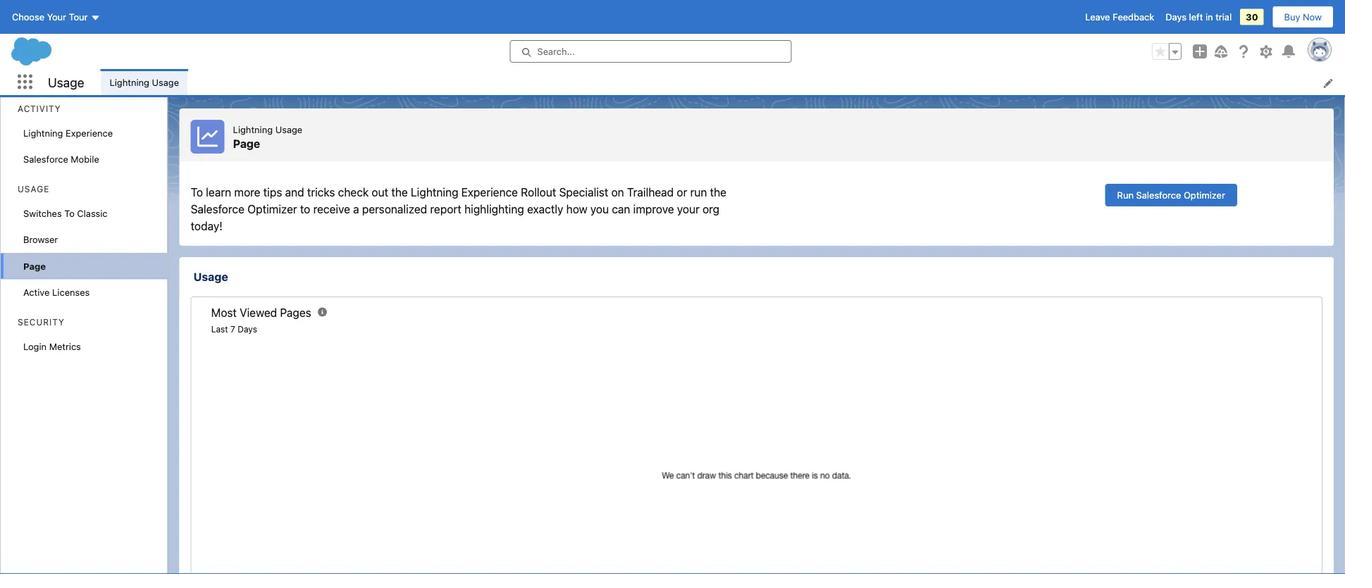 Task type: locate. For each thing, give the bounding box(es) containing it.
classic
[[77, 208, 108, 218]]

1 vertical spatial experience
[[461, 186, 518, 199]]

days left left
[[1166, 12, 1187, 22]]

1 horizontal spatial page
[[233, 137, 260, 150]]

days left in trial
[[1166, 12, 1232, 22]]

lightning usage page
[[233, 124, 303, 150]]

the up personalized
[[391, 186, 408, 199]]

1 horizontal spatial the
[[710, 186, 727, 199]]

1 horizontal spatial optimizer
[[1184, 190, 1225, 201]]

most
[[211, 306, 237, 320]]

choose your tour
[[12, 12, 88, 22]]

licenses
[[52, 287, 90, 298]]

switches
[[23, 208, 62, 218]]

usage inside "link"
[[152, 77, 179, 87]]

more
[[234, 186, 260, 199]]

1 horizontal spatial experience
[[461, 186, 518, 199]]

lightning for lightning usage
[[110, 77, 149, 87]]

days right "7"
[[238, 324, 257, 334]]

lightning usage link
[[101, 69, 188, 95]]

and
[[285, 186, 304, 199]]

pages
[[280, 306, 311, 320]]

report
[[430, 203, 462, 216]]

0 vertical spatial experience
[[66, 128, 113, 138]]

salesforce down learn
[[191, 203, 245, 216]]

experience up the highlighting
[[461, 186, 518, 199]]

2 horizontal spatial salesforce
[[1136, 190, 1181, 201]]

run
[[690, 186, 707, 199]]

buy now
[[1284, 12, 1322, 22]]

1 vertical spatial to
[[64, 208, 75, 218]]

a
[[353, 203, 359, 216]]

lightning inside lightning usage page
[[233, 124, 273, 135]]

group
[[1152, 43, 1182, 60]]

security
[[18, 317, 65, 327]]

salesforce right run
[[1136, 190, 1181, 201]]

0 horizontal spatial optimizer
[[247, 203, 297, 216]]

0 horizontal spatial days
[[238, 324, 257, 334]]

1 horizontal spatial days
[[1166, 12, 1187, 22]]

switches to classic
[[23, 208, 108, 218]]

0 horizontal spatial page
[[23, 261, 46, 271]]

experience
[[66, 128, 113, 138], [461, 186, 518, 199]]

to inside the to learn more tips and tricks check out the lightning experience rollout specialist on trailhead or run the salesforce optimizer to receive a personalized report highlighting exactly how you can improve your org today!
[[191, 186, 203, 199]]

the
[[391, 186, 408, 199], [710, 186, 727, 199]]

highlighting
[[464, 203, 524, 216]]

optimizer
[[1184, 190, 1225, 201], [247, 203, 297, 216]]

2 vertical spatial salesforce
[[191, 203, 245, 216]]

tour
[[69, 12, 88, 22]]

to
[[191, 186, 203, 199], [64, 208, 75, 218]]

1 vertical spatial salesforce
[[1136, 190, 1181, 201]]

experience up mobile
[[66, 128, 113, 138]]

0 horizontal spatial the
[[391, 186, 408, 199]]

0 vertical spatial days
[[1166, 12, 1187, 22]]

or
[[677, 186, 687, 199]]

1 vertical spatial page
[[23, 261, 46, 271]]

to left the classic on the left top
[[64, 208, 75, 218]]

trial
[[1216, 12, 1232, 22]]

salesforce down the 'lightning experience'
[[23, 154, 68, 165]]

to
[[300, 203, 310, 216]]

last
[[211, 324, 228, 334]]

org
[[703, 203, 720, 216]]

0 vertical spatial page
[[233, 137, 260, 150]]

page right lightning usage logo on the top
[[233, 137, 260, 150]]

usage
[[48, 75, 84, 90], [152, 77, 179, 87], [275, 124, 303, 135], [18, 184, 50, 194], [194, 270, 228, 284]]

active licenses
[[23, 287, 90, 298]]

receive
[[313, 203, 350, 216]]

trailhead
[[627, 186, 674, 199]]

1 vertical spatial optimizer
[[247, 203, 297, 216]]

page up active
[[23, 261, 46, 271]]

page
[[233, 137, 260, 150], [23, 261, 46, 271]]

viewed
[[240, 306, 277, 320]]

lightning usage list
[[101, 69, 1345, 95]]

1 horizontal spatial salesforce
[[191, 203, 245, 216]]

days
[[1166, 12, 1187, 22], [238, 324, 257, 334]]

0 vertical spatial to
[[191, 186, 203, 199]]

your
[[677, 203, 700, 216]]

0 horizontal spatial salesforce
[[23, 154, 68, 165]]

1 the from the left
[[391, 186, 408, 199]]

7
[[230, 324, 235, 334]]

activity
[[18, 104, 61, 114]]

tips
[[263, 186, 282, 199]]

left
[[1189, 12, 1203, 22]]

on
[[611, 186, 624, 199]]

salesforce inside 'run salesforce optimizer' link
[[1136, 190, 1181, 201]]

leave
[[1085, 12, 1110, 22]]

to left learn
[[191, 186, 203, 199]]

lightning usage
[[110, 77, 179, 87]]

1 horizontal spatial to
[[191, 186, 203, 199]]

lightning inside "link"
[[110, 77, 149, 87]]

0 horizontal spatial to
[[64, 208, 75, 218]]

lightning
[[110, 77, 149, 87], [233, 124, 273, 135], [23, 128, 63, 138], [411, 186, 458, 199]]

salesforce
[[23, 154, 68, 165], [1136, 190, 1181, 201], [191, 203, 245, 216]]

search... button
[[510, 40, 792, 63]]

the up org
[[710, 186, 727, 199]]

usage inside lightning usage page
[[275, 124, 303, 135]]



Task type: vqa. For each thing, say whether or not it's contained in the screenshot.
the left Salesforce
yes



Task type: describe. For each thing, give the bounding box(es) containing it.
personalized
[[362, 203, 427, 216]]

last 7 days
[[211, 324, 257, 334]]

rollout
[[521, 186, 556, 199]]

now
[[1303, 12, 1322, 22]]

2 the from the left
[[710, 186, 727, 199]]

check
[[338, 186, 369, 199]]

you
[[591, 203, 609, 216]]

run salesforce optimizer link
[[1105, 184, 1237, 206]]

page inside lightning usage page
[[233, 137, 260, 150]]

0 vertical spatial salesforce
[[23, 154, 68, 165]]

1 vertical spatial days
[[238, 324, 257, 334]]

specialist
[[559, 186, 609, 199]]

can
[[612, 203, 630, 216]]

30
[[1246, 12, 1258, 22]]

most viewed pages
[[211, 306, 311, 320]]

lightning usage logo image
[[191, 120, 225, 154]]

lightning for lightning experience
[[23, 128, 63, 138]]

login metrics
[[23, 341, 81, 352]]

run salesforce optimizer
[[1117, 190, 1225, 201]]

in
[[1206, 12, 1213, 22]]

feedback
[[1113, 12, 1155, 22]]

lightning experience
[[23, 128, 113, 138]]

metrics
[[49, 341, 81, 352]]

choose your tour button
[[11, 6, 101, 28]]

how
[[566, 203, 588, 216]]

tricks
[[307, 186, 335, 199]]

choose
[[12, 12, 44, 22]]

learn
[[206, 186, 231, 199]]

salesforce inside the to learn more tips and tricks check out the lightning experience rollout specialist on trailhead or run the salesforce optimizer to receive a personalized report highlighting exactly how you can improve your org today!
[[191, 203, 245, 216]]

buy now button
[[1272, 6, 1334, 28]]

search...
[[537, 46, 575, 57]]

salesforce mobile
[[23, 154, 99, 165]]

buy
[[1284, 12, 1301, 22]]

active
[[23, 287, 50, 298]]

0 vertical spatial optimizer
[[1184, 190, 1225, 201]]

optimizer inside the to learn more tips and tricks check out the lightning experience rollout specialist on trailhead or run the salesforce optimizer to receive a personalized report highlighting exactly how you can improve your org today!
[[247, 203, 297, 216]]

mobile
[[71, 154, 99, 165]]

to learn more tips and tricks check out the lightning experience rollout specialist on trailhead or run the salesforce optimizer to receive a personalized report highlighting exactly how you can improve your org today!
[[191, 186, 727, 233]]

leave feedback link
[[1085, 12, 1155, 22]]

login
[[23, 341, 47, 352]]

your
[[47, 12, 66, 22]]

out
[[372, 186, 388, 199]]

lightning for lightning usage page
[[233, 124, 273, 135]]

experience inside the to learn more tips and tricks check out the lightning experience rollout specialist on trailhead or run the salesforce optimizer to receive a personalized report highlighting exactly how you can improve your org today!
[[461, 186, 518, 199]]

exactly
[[527, 203, 563, 216]]

run
[[1117, 190, 1134, 201]]

0 horizontal spatial experience
[[66, 128, 113, 138]]

leave feedback
[[1085, 12, 1155, 22]]

lightning inside the to learn more tips and tricks check out the lightning experience rollout specialist on trailhead or run the salesforce optimizer to receive a personalized report highlighting exactly how you can improve your org today!
[[411, 186, 458, 199]]

browser
[[23, 234, 58, 245]]

today!
[[191, 220, 223, 233]]

improve
[[633, 203, 674, 216]]



